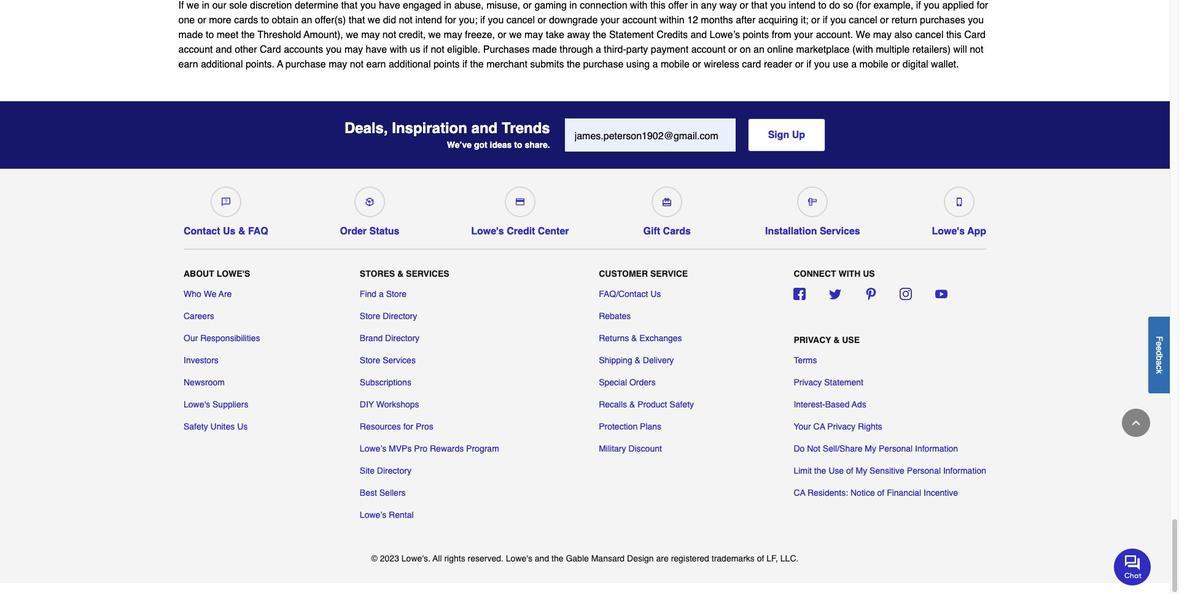 Task type: vqa. For each thing, say whether or not it's contained in the screenshot.
Home
no



Task type: locate. For each thing, give the bounding box(es) containing it.
in left the any
[[691, 0, 699, 11]]

©
[[371, 554, 378, 564]]

1 horizontal spatial we
[[856, 30, 871, 41]]

1 horizontal spatial earn
[[366, 59, 386, 70]]

1 vertical spatial intend
[[415, 15, 442, 26]]

lowe's down best at the bottom of page
[[360, 510, 387, 520]]

0 vertical spatial of
[[847, 466, 854, 476]]

0 vertical spatial made
[[178, 30, 203, 41]]

c
[[1155, 365, 1165, 370]]

based
[[826, 400, 850, 410]]

downgrade
[[549, 15, 598, 26]]

scroll to top element
[[1123, 409, 1151, 437]]

account
[[623, 15, 657, 26], [178, 44, 213, 55], [692, 44, 726, 55]]

in up downgrade
[[570, 0, 577, 11]]

lowe's up are
[[217, 269, 250, 279]]

cards
[[234, 15, 258, 26]]

made up submits
[[533, 44, 557, 55]]

0 vertical spatial services
[[820, 226, 861, 237]]

it;
[[801, 15, 809, 26]]

lowe's inside "lowe's credit center" link
[[471, 226, 504, 237]]

my inside do not sell/share my personal information link
[[865, 444, 877, 454]]

0 vertical spatial we
[[856, 30, 871, 41]]

special orders
[[599, 378, 656, 387]]

twitter image
[[829, 288, 842, 300]]

0 vertical spatial your
[[601, 15, 620, 26]]

purchase down 'accounts'
[[286, 59, 326, 70]]

privacy & use
[[794, 336, 860, 346]]

we right credit,
[[429, 30, 441, 41]]

reader
[[764, 59, 793, 70]]

safety right product
[[670, 400, 694, 410]]

use up privacy statement link in the right of the page
[[842, 336, 860, 346]]

lowe's up site
[[360, 444, 387, 454]]

1 horizontal spatial cancel
[[849, 15, 878, 26]]

0 vertical spatial store
[[386, 289, 407, 299]]

trends
[[502, 120, 550, 137]]

0 vertical spatial lowe's
[[710, 30, 740, 41]]

that right offer(s)
[[349, 15, 365, 26]]

or left on
[[729, 44, 737, 55]]

1 vertical spatial services
[[406, 269, 450, 279]]

not
[[807, 444, 821, 454]]

privacy for privacy & use
[[794, 336, 832, 346]]

1 vertical spatial us
[[651, 289, 661, 299]]

0 horizontal spatial this
[[651, 0, 666, 11]]

best
[[360, 488, 377, 498]]

online
[[768, 44, 794, 55]]

gift card image
[[663, 198, 672, 206]]

workshops
[[377, 400, 419, 410]]

terms link
[[794, 354, 817, 367]]

1 vertical spatial safety
[[184, 422, 208, 432]]

safety left unites
[[184, 422, 208, 432]]

& inside recalls & product safety link
[[630, 400, 635, 410]]

2 horizontal spatial of
[[878, 488, 885, 498]]

0 horizontal spatial statement
[[609, 30, 654, 41]]

lowe's app link
[[932, 182, 987, 237]]

lowe's suppliers link
[[184, 398, 248, 411]]

got
[[474, 140, 488, 150]]

1 vertical spatial we
[[204, 289, 217, 299]]

card up 'will' on the right
[[965, 30, 986, 41]]

f e e d b a c k
[[1155, 336, 1165, 374]]

you
[[360, 0, 376, 11], [771, 0, 787, 11], [924, 0, 940, 11], [488, 15, 504, 26], [831, 15, 847, 26], [968, 15, 984, 26], [326, 44, 342, 55], [815, 59, 830, 70]]

3 in from the left
[[570, 0, 577, 11]]

do not sell/share my personal information link
[[794, 443, 959, 455]]

1 vertical spatial ca
[[794, 488, 806, 498]]

mobile
[[661, 59, 690, 70], [860, 59, 889, 70]]

safety unites us
[[184, 422, 248, 432]]

for left you;
[[445, 15, 456, 26]]

2 vertical spatial directory
[[377, 466, 412, 476]]

use for &
[[842, 336, 860, 346]]

the right away
[[593, 30, 607, 41]]

chevron up image
[[1130, 417, 1143, 429]]

find
[[360, 289, 377, 299]]

we right if
[[187, 0, 199, 11]]

directory for site directory
[[377, 466, 412, 476]]

& inside shipping & delivery 'link'
[[635, 355, 641, 365]]

1 horizontal spatial for
[[445, 15, 456, 26]]

additional
[[201, 59, 243, 70], [389, 59, 431, 70]]

personal up incentive
[[907, 466, 941, 476]]

1 vertical spatial my
[[856, 466, 868, 476]]

0 horizontal spatial safety
[[184, 422, 208, 432]]

financial
[[887, 488, 922, 498]]

services up connect with us
[[820, 226, 861, 237]]

we left did
[[368, 15, 380, 26]]

sensitive
[[870, 466, 905, 476]]

stores
[[360, 269, 395, 279]]

intend up it; at the top right of page
[[789, 0, 816, 11]]

a left the third-
[[596, 44, 601, 55]]

0 vertical spatial directory
[[383, 311, 417, 321]]

us right contact
[[223, 226, 236, 237]]

1 vertical spatial of
[[878, 488, 885, 498]]

lowe's
[[710, 30, 740, 41], [360, 444, 387, 454], [360, 510, 387, 520]]

0 horizontal spatial earn
[[178, 59, 198, 70]]

return
[[892, 15, 918, 26]]

store for directory
[[360, 311, 381, 321]]

information
[[915, 444, 959, 454], [944, 466, 987, 476]]

0 horizontal spatial ca
[[794, 488, 806, 498]]

or left gaming
[[523, 0, 532, 11]]

e
[[1155, 342, 1165, 346], [1155, 346, 1165, 351]]

& for recalls & product safety
[[630, 400, 635, 410]]

1 horizontal spatial statement
[[825, 378, 864, 387]]

card down threshold
[[260, 44, 281, 55]]

0 vertical spatial intend
[[789, 0, 816, 11]]

0 vertical spatial information
[[915, 444, 959, 454]]

of
[[847, 466, 854, 476], [878, 488, 885, 498], [757, 554, 765, 564]]

f e e d b a c k button
[[1149, 317, 1170, 394]]

0 horizontal spatial we
[[204, 289, 217, 299]]

with left us
[[390, 44, 407, 55]]

if right you;
[[480, 15, 485, 26]]

we
[[856, 30, 871, 41], [204, 289, 217, 299]]

additional down other
[[201, 59, 243, 70]]

2 horizontal spatial account
[[692, 44, 726, 55]]

lowe's down the newsroom
[[184, 400, 210, 410]]

2 vertical spatial of
[[757, 554, 765, 564]]

1 horizontal spatial this
[[947, 30, 962, 41]]

interest-based ads link
[[794, 398, 867, 411]]

and left gable
[[535, 554, 549, 564]]

or down multiple
[[892, 59, 900, 70]]

0 vertical spatial card
[[965, 30, 986, 41]]

1 vertical spatial your
[[794, 30, 814, 41]]

contact us & faq
[[184, 226, 268, 237]]

additional down us
[[389, 59, 431, 70]]

store down brand
[[360, 355, 381, 365]]

store inside store services link
[[360, 355, 381, 365]]

an down determine
[[301, 15, 312, 26]]

2 vertical spatial store
[[360, 355, 381, 365]]

2 additional from the left
[[389, 59, 431, 70]]

our responsibilities link
[[184, 332, 260, 344]]

us right unites
[[237, 422, 248, 432]]

gift
[[644, 226, 661, 237]]

personal up limit the use of my sensitive personal information
[[879, 444, 913, 454]]

about lowe's
[[184, 269, 250, 279]]

4 in from the left
[[691, 0, 699, 11]]

if
[[917, 0, 921, 11], [480, 15, 485, 26], [823, 15, 828, 26], [423, 44, 428, 55], [463, 59, 468, 70], [807, 59, 812, 70]]

1 horizontal spatial safety
[[670, 400, 694, 410]]

1 vertical spatial privacy
[[794, 378, 822, 387]]

a up k
[[1155, 361, 1165, 365]]

deals, inspiration and trends we've got ideas to share.
[[345, 120, 550, 150]]

sign up form
[[565, 119, 826, 152]]

points down after
[[743, 30, 769, 41]]

of left lf, at the bottom right of the page
[[757, 554, 765, 564]]

2 horizontal spatial us
[[651, 289, 661, 299]]

0 horizontal spatial an
[[301, 15, 312, 26]]

directory up sellers
[[377, 466, 412, 476]]

& right recalls
[[630, 400, 635, 410]]

contact
[[184, 226, 220, 237]]

1 horizontal spatial an
[[754, 44, 765, 55]]

discount
[[629, 444, 662, 454]]

with right connection
[[630, 0, 648, 11]]

0 vertical spatial safety
[[670, 400, 694, 410]]

directory down store directory link
[[385, 333, 420, 343]]

1 horizontal spatial intend
[[789, 0, 816, 11]]

0 horizontal spatial us
[[223, 226, 236, 237]]

or up after
[[740, 0, 749, 11]]

use down sell/share
[[829, 466, 844, 476]]

store down stores & services
[[386, 289, 407, 299]]

exchanges
[[640, 333, 682, 343]]

rewards
[[430, 444, 464, 454]]

lowe's inside lowe's suppliers link
[[184, 400, 210, 410]]

returns & exchanges
[[599, 333, 682, 343]]

store inside store directory link
[[360, 311, 381, 321]]

contact us & faq link
[[184, 182, 268, 237]]

2 e from the top
[[1155, 346, 1165, 351]]

ca
[[814, 422, 826, 432], [794, 488, 806, 498]]

this left offer
[[651, 0, 666, 11]]

0 vertical spatial us
[[223, 226, 236, 237]]

pickup image
[[366, 198, 374, 206]]

0 horizontal spatial for
[[403, 422, 414, 432]]

& for stores & services
[[398, 269, 404, 279]]

lowe's for lowe's mvps pro rewards program
[[360, 444, 387, 454]]

order
[[340, 226, 367, 237]]

diy
[[360, 400, 374, 410]]

may down offer(s)
[[345, 44, 363, 55]]

freeze,
[[465, 30, 495, 41]]

1 vertical spatial with
[[390, 44, 407, 55]]

made down one
[[178, 30, 203, 41]]

you;
[[459, 15, 478, 26]]

1 horizontal spatial mobile
[[860, 59, 889, 70]]

site
[[360, 466, 375, 476]]

credit card image
[[516, 198, 525, 206]]

the right limit
[[815, 466, 827, 476]]

may down amount),
[[329, 59, 347, 70]]

or down example,
[[880, 15, 889, 26]]

lowe's inside lowe's app link
[[932, 226, 965, 237]]

gaming
[[535, 0, 567, 11]]

0 horizontal spatial purchase
[[286, 59, 326, 70]]

your ca privacy rights
[[794, 422, 883, 432]]

0 horizontal spatial with
[[390, 44, 407, 55]]

discretion
[[250, 0, 292, 11]]

from
[[772, 30, 792, 41]]

a
[[596, 44, 601, 55], [653, 59, 658, 70], [852, 59, 857, 70], [379, 289, 384, 299], [1155, 361, 1165, 365]]

0 vertical spatial use
[[842, 336, 860, 346]]

a right find
[[379, 289, 384, 299]]

store directory
[[360, 311, 417, 321]]

0 horizontal spatial card
[[260, 44, 281, 55]]

sole
[[229, 0, 247, 11]]

0 horizontal spatial mobile
[[661, 59, 690, 70]]

design
[[627, 554, 654, 564]]

we up (with
[[856, 30, 871, 41]]

of right notice
[[878, 488, 885, 498]]

1 earn from the left
[[178, 59, 198, 70]]

1 horizontal spatial of
[[847, 466, 854, 476]]

1 vertical spatial lowe's
[[360, 444, 387, 454]]

1 horizontal spatial ca
[[814, 422, 826, 432]]

ca down limit
[[794, 488, 806, 498]]

who we are
[[184, 289, 232, 299]]

0 vertical spatial an
[[301, 15, 312, 26]]

that up offer(s)
[[341, 0, 358, 11]]

have up did
[[379, 0, 400, 11]]

1 vertical spatial an
[[754, 44, 765, 55]]

services down brand directory
[[383, 355, 416, 365]]

you down marketplace
[[815, 59, 830, 70]]

1 horizontal spatial us
[[237, 422, 248, 432]]

facebook image
[[794, 288, 806, 300]]

privacy
[[794, 336, 832, 346], [794, 378, 822, 387], [828, 422, 856, 432]]

0 horizontal spatial cancel
[[507, 15, 535, 26]]

0 horizontal spatial of
[[757, 554, 765, 564]]

pinterest image
[[865, 288, 877, 300]]

ca residents: notice of financial incentive link
[[794, 487, 959, 499]]

us for contact
[[223, 226, 236, 237]]

we left are
[[204, 289, 217, 299]]

2 vertical spatial lowe's
[[360, 510, 387, 520]]

0 horizontal spatial made
[[178, 30, 203, 41]]

ca right your
[[814, 422, 826, 432]]

made
[[178, 30, 203, 41], [533, 44, 557, 55]]

1 vertical spatial statement
[[825, 378, 864, 387]]

& right returns
[[632, 333, 637, 343]]

statement inside if we in our sole discretion determine that you have engaged in abuse, misuse, or gaming in connection with this offer in any way or that you intend to do so (for example, if you applied for one or more cards to obtain an offer(s) that we did not intend for you; if you cancel or downgrade your account within 12 months after acquiring it; or if you cancel or return purchases you made to meet the threshold amount), we may not credit, we may freeze, or we may take away the statement credits and lowe's points from your account. we may also cancel this card account and other card accounts you may have with us if not eligible. purchases made through a third-party payment account or on an online marketplace (with multiple retailers) will not earn additional points. a purchase may not earn additional points if the merchant submits the purchase using a mobile or wireless card reader or if you use a mobile or digital wallet.
[[609, 30, 654, 41]]

1 vertical spatial information
[[944, 466, 987, 476]]

plans
[[640, 422, 662, 432]]

1 horizontal spatial with
[[630, 0, 648, 11]]

to left do
[[819, 0, 827, 11]]

have down did
[[366, 44, 387, 55]]

0 horizontal spatial points
[[434, 59, 460, 70]]

store up brand
[[360, 311, 381, 321]]

special
[[599, 378, 627, 387]]

you down amount),
[[326, 44, 342, 55]]

digital
[[903, 59, 929, 70]]

us for faq/contact
[[651, 289, 661, 299]]

and up got at the top left
[[472, 120, 498, 137]]

1 mobile from the left
[[661, 59, 690, 70]]

an right on
[[754, 44, 765, 55]]

lowe's left the app
[[932, 226, 965, 237]]

0 horizontal spatial additional
[[201, 59, 243, 70]]

to right ideas
[[514, 140, 523, 150]]

0 vertical spatial statement
[[609, 30, 654, 41]]

we down offer(s)
[[346, 30, 359, 41]]

us
[[863, 269, 875, 279]]

lowe's for lowe's suppliers
[[184, 400, 210, 410]]

points.
[[246, 59, 275, 70]]

account.
[[816, 30, 853, 41]]

&
[[238, 226, 245, 237], [398, 269, 404, 279], [632, 333, 637, 343], [834, 336, 840, 346], [635, 355, 641, 365], [630, 400, 635, 410]]

1 horizontal spatial card
[[965, 30, 986, 41]]

lowe's for lowe's rental
[[360, 510, 387, 520]]

statement up "party"
[[609, 30, 654, 41]]

1 vertical spatial directory
[[385, 333, 420, 343]]

1 horizontal spatial purchase
[[583, 59, 624, 70]]

we
[[187, 0, 199, 11], [368, 15, 380, 26], [346, 30, 359, 41], [429, 30, 441, 41], [509, 30, 522, 41]]

and down 'meet'
[[216, 44, 232, 55]]

2 purchase from the left
[[583, 59, 624, 70]]

0 vertical spatial personal
[[879, 444, 913, 454]]

inspiration
[[392, 120, 468, 137]]

1 horizontal spatial additional
[[389, 59, 431, 70]]

0 vertical spatial privacy
[[794, 336, 832, 346]]

& up privacy statement link in the right of the page
[[834, 336, 840, 346]]

2 earn from the left
[[366, 59, 386, 70]]

1 vertical spatial store
[[360, 311, 381, 321]]

services up find a store
[[406, 269, 450, 279]]

& inside returns & exchanges link
[[632, 333, 637, 343]]

this up 'will' on the right
[[947, 30, 962, 41]]

away
[[567, 30, 590, 41]]

intend down engaged
[[415, 15, 442, 26]]

1 horizontal spatial your
[[794, 30, 814, 41]]

12
[[688, 15, 699, 26]]

mobile image
[[955, 198, 964, 206]]

statement inside privacy statement link
[[825, 378, 864, 387]]

2 vertical spatial services
[[383, 355, 416, 365]]

you down do
[[831, 15, 847, 26]]

chat invite button image
[[1115, 548, 1152, 586]]

that
[[341, 0, 358, 11], [752, 0, 768, 11], [349, 15, 365, 26]]

limit
[[794, 466, 812, 476]]

amount),
[[304, 30, 343, 41]]

& for returns & exchanges
[[632, 333, 637, 343]]

diy workshops
[[360, 400, 419, 410]]

directory for brand directory
[[385, 333, 420, 343]]

more
[[209, 15, 231, 26]]

in left abuse,
[[444, 0, 452, 11]]

f
[[1155, 336, 1165, 342]]

1 additional from the left
[[201, 59, 243, 70]]

0 vertical spatial points
[[743, 30, 769, 41]]

privacy statement
[[794, 378, 864, 387]]

0 vertical spatial ca
[[814, 422, 826, 432]]

rebates link
[[599, 310, 631, 322]]

and inside deals, inspiration and trends we've got ideas to share.
[[472, 120, 498, 137]]

this
[[651, 0, 666, 11], [947, 30, 962, 41]]



Task type: describe. For each thing, give the bounding box(es) containing it.
(with
[[853, 44, 874, 55]]

0 horizontal spatial account
[[178, 44, 213, 55]]

1 horizontal spatial account
[[623, 15, 657, 26]]

one
[[178, 15, 195, 26]]

diy workshops link
[[360, 398, 419, 411]]

so
[[843, 0, 854, 11]]

through
[[560, 44, 593, 55]]

we inside who we are link
[[204, 289, 217, 299]]

lowe's for lowe's credit center
[[471, 226, 504, 237]]

& for shipping & delivery
[[635, 355, 641, 365]]

0 horizontal spatial your
[[601, 15, 620, 26]]

credits
[[657, 30, 688, 41]]

1 vertical spatial personal
[[907, 466, 941, 476]]

or right one
[[198, 15, 206, 26]]

privacy for privacy statement
[[794, 378, 822, 387]]

if up return
[[917, 0, 921, 11]]

that up after
[[752, 0, 768, 11]]

other
[[235, 44, 257, 55]]

may left take
[[525, 30, 543, 41]]

1 e from the top
[[1155, 342, 1165, 346]]

mansard
[[591, 554, 625, 564]]

the down cards
[[241, 30, 255, 41]]

sign up
[[768, 130, 806, 141]]

2 horizontal spatial for
[[977, 0, 989, 11]]

2 in from the left
[[444, 0, 452, 11]]

find a store
[[360, 289, 407, 299]]

military discount link
[[599, 443, 662, 455]]

store for services
[[360, 355, 381, 365]]

2 vertical spatial privacy
[[828, 422, 856, 432]]

if up account. on the right
[[823, 15, 828, 26]]

services for installation services
[[820, 226, 861, 237]]

1 vertical spatial this
[[947, 30, 962, 41]]

resources
[[360, 422, 401, 432]]

2023
[[380, 554, 399, 564]]

brand directory
[[360, 333, 420, 343]]

1 vertical spatial have
[[366, 44, 387, 55]]

information inside do not sell/share my personal information link
[[915, 444, 959, 454]]

lowe's rental link
[[360, 509, 414, 521]]

rebates
[[599, 311, 631, 321]]

youtube image
[[936, 288, 948, 300]]

1 purchase from the left
[[286, 59, 326, 70]]

installation services link
[[766, 182, 861, 237]]

if down eligible.
[[463, 59, 468, 70]]

we inside if we in our sole discretion determine that you have engaged in abuse, misuse, or gaming in connection with this offer in any way or that you intend to do so (for example, if you applied for one or more cards to obtain an offer(s) that we did not intend for you; if you cancel or downgrade your account within 12 months after acquiring it; or if you cancel or return purchases you made to meet the threshold amount), we may not credit, we may freeze, or we may take away the statement credits and lowe's points from your account. we may also cancel this card account and other card accounts you may have with us if not eligible. purchases made through a third-party payment account or on an online marketplace (with multiple retailers) will not earn additional points. a purchase may not earn additional points if the merchant submits the purchase using a mobile or wireless card reader or if you use a mobile or digital wallet.
[[856, 30, 871, 41]]

1 vertical spatial for
[[445, 15, 456, 26]]

store directory link
[[360, 310, 417, 322]]

of for my
[[847, 466, 854, 476]]

faq
[[248, 226, 268, 237]]

gift cards
[[644, 226, 691, 237]]

shipping & delivery
[[599, 355, 674, 365]]

1 vertical spatial card
[[260, 44, 281, 55]]

lowe's right reserved.
[[506, 554, 533, 564]]

best sellers
[[360, 488, 406, 498]]

order status
[[340, 226, 400, 237]]

may up eligible.
[[444, 30, 462, 41]]

1 vertical spatial made
[[533, 44, 557, 55]]

program
[[466, 444, 499, 454]]

subscriptions
[[360, 378, 412, 387]]

b
[[1155, 356, 1165, 361]]

sellers
[[380, 488, 406, 498]]

a right using
[[653, 59, 658, 70]]

directory for store directory
[[383, 311, 417, 321]]

pro
[[414, 444, 428, 454]]

my inside limit the use of my sensitive personal information link
[[856, 466, 868, 476]]

Email Address email field
[[565, 119, 736, 152]]

newsroom link
[[184, 376, 225, 389]]

app
[[968, 226, 987, 237]]

of for financial
[[878, 488, 885, 498]]

status
[[370, 226, 400, 237]]

on
[[740, 44, 751, 55]]

abuse,
[[454, 0, 484, 11]]

example,
[[874, 0, 914, 11]]

1 in from the left
[[202, 0, 210, 11]]

or up purchases
[[498, 30, 507, 41]]

you down misuse,
[[488, 15, 504, 26]]

did
[[383, 15, 396, 26]]

share.
[[525, 140, 550, 150]]

0 vertical spatial this
[[651, 0, 666, 11]]

a inside button
[[1155, 361, 1165, 365]]

2 vertical spatial us
[[237, 422, 248, 432]]

or left wireless
[[693, 59, 701, 70]]

using
[[627, 59, 650, 70]]

we up purchases
[[509, 30, 522, 41]]

lowe's mvps pro rewards program link
[[360, 443, 499, 455]]

credit
[[507, 226, 535, 237]]

merchant
[[487, 59, 528, 70]]

lowe's app
[[932, 226, 987, 237]]

third-
[[604, 44, 627, 55]]

a right use
[[852, 59, 857, 70]]

cards
[[663, 226, 691, 237]]

1 vertical spatial points
[[434, 59, 460, 70]]

to left 'meet'
[[206, 30, 214, 41]]

safety inside recalls & product safety link
[[670, 400, 694, 410]]

are
[[219, 289, 232, 299]]

0 horizontal spatial intend
[[415, 15, 442, 26]]

& for privacy & use
[[834, 336, 840, 346]]

or right it; at the top right of page
[[812, 15, 820, 26]]

store services link
[[360, 354, 416, 367]]

the down through
[[567, 59, 581, 70]]

pros
[[416, 422, 434, 432]]

dimensions image
[[809, 198, 817, 206]]

reserved.
[[468, 554, 504, 564]]

or right reader
[[795, 59, 804, 70]]

lowe's for lowe's app
[[932, 226, 965, 237]]

interest-based ads
[[794, 400, 867, 410]]

use for the
[[829, 466, 844, 476]]

lowe's inside if we in our sole discretion determine that you have engaged in abuse, misuse, or gaming in connection with this offer in any way or that you intend to do so (for example, if you applied for one or more cards to obtain an offer(s) that we did not intend for you; if you cancel or downgrade your account within 12 months after acquiring it; or if you cancel or return purchases you made to meet the threshold amount), we may not credit, we may freeze, or we may take away the statement credits and lowe's points from your account. we may also cancel this card account and other card accounts you may have with us if not eligible. purchases made through a third-party payment account or on an online marketplace (with multiple retailers) will not earn additional points. a purchase may not earn additional points if the merchant submits the purchase using a mobile or wireless card reader or if you use a mobile or digital wallet.
[[710, 30, 740, 41]]

subscriptions link
[[360, 376, 412, 389]]

ads
[[852, 400, 867, 410]]

trademarks
[[712, 554, 755, 564]]

protection plans link
[[599, 421, 662, 433]]

resources for pros
[[360, 422, 434, 432]]

do
[[830, 0, 841, 11]]

terms
[[794, 355, 817, 365]]

may left credit,
[[361, 30, 380, 41]]

newsroom
[[184, 378, 225, 387]]

gable
[[566, 554, 589, 564]]

0 vertical spatial have
[[379, 0, 400, 11]]

to down discretion on the left top of page
[[261, 15, 269, 26]]

purchases
[[920, 15, 966, 26]]

faq/contact us
[[599, 289, 661, 299]]

you down applied
[[968, 15, 984, 26]]

our
[[184, 333, 198, 343]]

obtain
[[272, 15, 299, 26]]

delivery
[[643, 355, 674, 365]]

2 vertical spatial for
[[403, 422, 414, 432]]

party
[[627, 44, 648, 55]]

if right us
[[423, 44, 428, 55]]

about
[[184, 269, 214, 279]]

store inside find a store link
[[386, 289, 407, 299]]

instagram image
[[900, 288, 912, 300]]

if we in our sole discretion determine that you have engaged in abuse, misuse, or gaming in connection with this offer in any way or that you intend to do so (for example, if you applied for one or more cards to obtain an offer(s) that we did not intend for you; if you cancel or downgrade your account within 12 months after acquiring it; or if you cancel or return purchases you made to meet the threshold amount), we may not credit, we may freeze, or we may take away the statement credits and lowe's points from your account. we may also cancel this card account and other card accounts you may have with us if not eligible. purchases made through a third-party payment account or on an online marketplace (with multiple retailers) will not earn additional points. a purchase may not earn additional points if the merchant submits the purchase using a mobile or wireless card reader or if you use a mobile or digital wallet.
[[178, 0, 989, 70]]

the down eligible.
[[470, 59, 484, 70]]

faq/contact us link
[[599, 288, 661, 300]]

card
[[742, 59, 762, 70]]

the left gable
[[552, 554, 564, 564]]

customer care image
[[222, 198, 230, 206]]

2 horizontal spatial cancel
[[916, 30, 944, 41]]

credit,
[[399, 30, 426, 41]]

eligible.
[[447, 44, 481, 55]]

(for
[[856, 0, 871, 11]]

mvps
[[389, 444, 412, 454]]

and down 12
[[691, 30, 707, 41]]

you right determine
[[360, 0, 376, 11]]

connection
[[580, 0, 628, 11]]

may up multiple
[[874, 30, 892, 41]]

1 horizontal spatial points
[[743, 30, 769, 41]]

to inside deals, inspiration and trends we've got ideas to share.
[[514, 140, 523, 150]]

installation services
[[766, 226, 861, 237]]

you up purchases
[[924, 0, 940, 11]]

if down marketplace
[[807, 59, 812, 70]]

offer
[[669, 0, 688, 11]]

our
[[212, 0, 227, 11]]

or down gaming
[[538, 15, 547, 26]]

0 vertical spatial with
[[630, 0, 648, 11]]

careers link
[[184, 310, 214, 322]]

2 mobile from the left
[[860, 59, 889, 70]]

services for store services
[[383, 355, 416, 365]]

you up acquiring
[[771, 0, 787, 11]]

center
[[538, 226, 569, 237]]

safety inside safety unites us link
[[184, 422, 208, 432]]

careers
[[184, 311, 214, 321]]

best sellers link
[[360, 487, 406, 499]]

military discount
[[599, 444, 662, 454]]

product
[[638, 400, 668, 410]]

safety unites us link
[[184, 421, 248, 433]]

& inside contact us & faq link
[[238, 226, 245, 237]]

after
[[736, 15, 756, 26]]

recalls
[[599, 400, 627, 410]]

information inside limit the use of my sensitive personal information link
[[944, 466, 987, 476]]

lowe's.
[[402, 554, 431, 564]]



